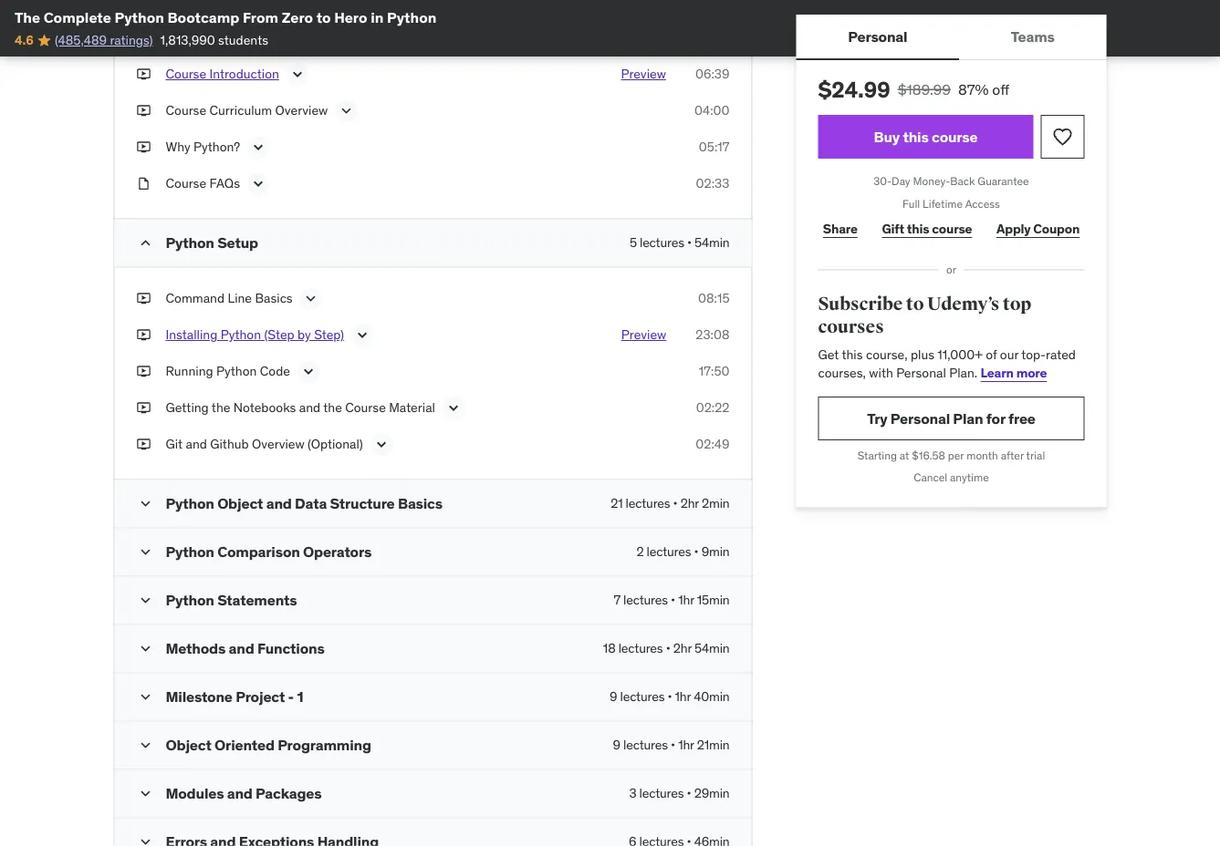 Task type: describe. For each thing, give the bounding box(es) containing it.
command
[[166, 290, 224, 307]]

05:17
[[699, 139, 730, 155]]

9min
[[701, 544, 730, 560]]

this for gift
[[907, 221, 929, 237]]

teams button
[[959, 15, 1106, 58]]

course for gift this course
[[932, 221, 972, 237]]

1,813,990
[[160, 32, 215, 48]]

5 lectures • 54min
[[630, 235, 730, 251]]

9 lectures • 1hr 21min
[[613, 738, 730, 754]]

show lecture description image right step)
[[353, 326, 371, 345]]

and left data
[[266, 494, 292, 513]]

1,813,990 students
[[160, 32, 268, 48]]

18
[[603, 641, 615, 657]]

2hr for python object and data structure basics
[[680, 496, 699, 512]]

lectures for operators
[[647, 544, 691, 560]]

guarantee
[[978, 174, 1029, 188]]

7 small image from the top
[[136, 834, 155, 847]]

course for course curriculum overview
[[166, 102, 206, 119]]

show lecture description image for git and github overview (optional)
[[372, 436, 390, 454]]

21
[[611, 496, 623, 512]]

students
[[218, 32, 268, 48]]

1hr for programming
[[678, 738, 694, 754]]

personal button
[[796, 15, 959, 58]]

to inside subscribe to udemy's top courses
[[906, 293, 924, 315]]

• for -
[[667, 689, 672, 706]]

and for methods and functions
[[229, 639, 254, 658]]

python setup
[[166, 233, 258, 252]]

3 xsmall image from the top
[[136, 102, 151, 120]]

full
[[903, 196, 920, 211]]

18 lectures • 2hr 54min
[[603, 641, 730, 657]]

show lecture description image for why python?
[[249, 138, 268, 157]]

7 lectures • 1hr 15min
[[614, 592, 730, 609]]

this for get
[[842, 347, 863, 363]]

30-
[[874, 174, 892, 188]]

buy this course button
[[818, 115, 1033, 159]]

gift
[[882, 221, 904, 237]]

day
[[892, 174, 910, 188]]

2 the from the left
[[323, 400, 342, 416]]

try personal plan for free
[[867, 409, 1036, 428]]

courses
[[818, 316, 884, 339]]

4.6
[[15, 32, 33, 48]]

02:33
[[696, 175, 730, 192]]

course introduction
[[166, 66, 279, 82]]

buy
[[874, 127, 900, 146]]

2hr for methods and functions
[[673, 641, 692, 657]]

message
[[253, 29, 305, 46]]

top-
[[1021, 347, 1046, 363]]

and for git and github overview (optional)
[[186, 436, 207, 453]]

installing
[[166, 327, 217, 343]]

show lecture description image for command line basics
[[302, 290, 320, 308]]

1 54min from the top
[[695, 235, 730, 251]]

08:15
[[698, 290, 730, 307]]

trial
[[1026, 448, 1045, 463]]

rated
[[1046, 347, 1076, 363]]

2 lectures • 9min
[[636, 544, 730, 560]]

1hr for -
[[675, 689, 691, 706]]

apply coupon button
[[992, 211, 1085, 248]]

small image for milestone project - 1
[[136, 689, 155, 707]]

the
[[15, 8, 40, 26]]

udemy's
[[927, 293, 999, 315]]

3
[[629, 786, 636, 802]]

and up (optional)
[[299, 400, 320, 416]]

0 vertical spatial basics
[[255, 290, 293, 307]]

course for buy this course
[[932, 127, 978, 146]]

lectures right 5
[[640, 235, 684, 251]]

data
[[295, 494, 327, 513]]

and for modules and packages
[[227, 785, 253, 803]]

5 xsmall image from the top
[[136, 363, 151, 381]]

from
[[243, 8, 278, 26]]

personal inside get this course, plus 11,000+ of our top-rated courses, with personal plan.
[[896, 365, 946, 381]]

small image for object oriented programming
[[136, 737, 155, 755]]

modules
[[166, 785, 224, 803]]

0 vertical spatial 1hr
[[678, 592, 694, 609]]

wishlist image
[[1052, 126, 1074, 148]]

small image for python
[[136, 234, 155, 253]]

statements
[[217, 591, 297, 610]]

40min
[[694, 689, 730, 706]]

github
[[210, 436, 249, 453]]

xsmall image for why
[[136, 138, 151, 156]]

course,
[[866, 347, 908, 363]]

• for operators
[[694, 544, 699, 560]]

lifetime
[[923, 196, 963, 211]]

-
[[288, 688, 294, 707]]

small image for python object and data structure basics
[[136, 495, 155, 514]]

course curriculum overview
[[166, 102, 328, 119]]

xsmall image for getting
[[136, 399, 151, 417]]

comparison
[[217, 543, 300, 561]]

installing python (step by step) button
[[166, 326, 344, 348]]

learn more
[[981, 365, 1047, 381]]

modules and packages
[[166, 785, 322, 803]]

apply
[[997, 221, 1031, 237]]

python inside button
[[221, 327, 261, 343]]

git
[[166, 436, 183, 453]]

plan.
[[949, 365, 977, 381]]

lectures for programming
[[623, 738, 668, 754]]

methods
[[166, 639, 226, 658]]

getting
[[166, 400, 209, 416]]

or
[[946, 263, 956, 277]]

free
[[1008, 409, 1036, 428]]

small image for python statements
[[136, 592, 155, 610]]

starting
[[858, 448, 897, 463]]

small image for python comparison operators
[[136, 544, 155, 562]]

gift this course
[[882, 221, 972, 237]]

• right 5
[[687, 235, 692, 251]]

python up python statements
[[166, 543, 214, 561]]

python statements
[[166, 591, 297, 610]]

(485,489
[[55, 32, 107, 48]]

operators
[[303, 543, 371, 561]]

course for course faqs
[[166, 175, 206, 192]]

2 vertical spatial personal
[[890, 409, 950, 428]]

running
[[166, 363, 213, 380]]

$16.58
[[912, 448, 945, 463]]

02:22
[[696, 400, 730, 416]]

show lecture description image for running python code
[[299, 363, 318, 381]]

anytime
[[950, 471, 989, 485]]

after
[[1001, 448, 1024, 463]]

(485,489 ratings)
[[55, 32, 153, 48]]

lectures right 7
[[623, 592, 668, 609]]

show lecture description image for course faqs
[[249, 175, 267, 193]]

4 xsmall image from the top
[[136, 326, 151, 344]]

running python code
[[166, 363, 290, 380]]

30-day money-back guarantee full lifetime access
[[874, 174, 1029, 211]]

by
[[298, 327, 311, 343]]

15min
[[697, 592, 730, 609]]

python right in
[[387, 8, 437, 26]]

line
[[228, 290, 252, 307]]

preview for 06:39
[[621, 66, 666, 82]]

methods and functions
[[166, 639, 325, 658]]

small image for methods
[[136, 640, 155, 659]]

structure
[[330, 494, 395, 513]]



Task type: locate. For each thing, give the bounding box(es) containing it.
preview left 06:39 at the right top of page
[[621, 66, 666, 82]]

1 vertical spatial object
[[166, 736, 211, 755]]

coupon
[[1033, 221, 1080, 237]]

(step
[[264, 327, 294, 343]]

xsmall image for command
[[136, 290, 151, 308]]

0 horizontal spatial the
[[212, 400, 230, 416]]

object
[[217, 494, 263, 513], [166, 736, 211, 755]]

• left "29min"
[[687, 786, 691, 802]]

• up 9 lectures • 1hr 40min
[[666, 641, 670, 657]]

5
[[630, 235, 637, 251]]

ratings)
[[110, 32, 153, 48]]

share
[[823, 221, 858, 237]]

small image for modules and packages
[[136, 785, 155, 804]]

personal up the $16.58
[[890, 409, 950, 428]]

1 small image from the top
[[136, 495, 155, 514]]

python down line
[[221, 327, 261, 343]]

(optional)
[[308, 436, 363, 453]]

and right the git on the left of page
[[186, 436, 207, 453]]

show lecture description image for getting the notebooks and the course material
[[444, 399, 463, 418]]

basics right line
[[255, 290, 293, 307]]

lectures down 18 lectures • 2hr 54min at the bottom of page
[[620, 689, 665, 706]]

lectures for -
[[620, 689, 665, 706]]

subscribe to udemy's top courses
[[818, 293, 1031, 339]]

9 lectures • 1hr 40min
[[610, 689, 730, 706]]

• left 9min
[[694, 544, 699, 560]]

0 vertical spatial 2hr
[[680, 496, 699, 512]]

4 xsmall image from the top
[[136, 399, 151, 417]]

0 vertical spatial course
[[932, 127, 978, 146]]

this inside get this course, plus 11,000+ of our top-rated courses, with personal plan.
[[842, 347, 863, 363]]

tab list
[[796, 15, 1106, 60]]

xsmall image left getting
[[136, 399, 151, 417]]

course down the "why"
[[166, 175, 206, 192]]

basics
[[255, 290, 293, 307], [398, 494, 443, 513]]

starting at $16.58 per month after trial cancel anytime
[[858, 448, 1045, 485]]

object up comparison
[[217, 494, 263, 513]]

python
[[114, 8, 164, 26], [387, 8, 437, 26], [166, 233, 214, 252], [221, 327, 261, 343], [216, 363, 257, 380], [166, 494, 214, 513], [166, 543, 214, 561], [166, 591, 214, 610]]

2 small image from the top
[[136, 544, 155, 562]]

lectures for packages
[[639, 786, 684, 802]]

1 vertical spatial basics
[[398, 494, 443, 513]]

0 vertical spatial this
[[903, 127, 929, 146]]

back
[[950, 174, 975, 188]]

54min up the 40min
[[695, 641, 730, 657]]

python down the git on the left of page
[[166, 494, 214, 513]]

0 vertical spatial 54min
[[695, 235, 730, 251]]

lectures right 3
[[639, 786, 684, 802]]

0 vertical spatial personal
[[848, 27, 907, 46]]

plan
[[953, 409, 983, 428]]

21min
[[697, 738, 730, 754]]

1 vertical spatial 1hr
[[675, 689, 691, 706]]

1 vertical spatial overview
[[252, 436, 305, 453]]

to
[[316, 8, 331, 26], [906, 293, 924, 315]]

• left 15min
[[671, 592, 675, 609]]

4 small image from the top
[[136, 689, 155, 707]]

this for buy
[[903, 127, 929, 146]]

29min
[[694, 786, 730, 802]]

python left setup
[[166, 233, 214, 252]]

1 the from the left
[[212, 400, 230, 416]]

code
[[260, 363, 290, 380]]

0 horizontal spatial basics
[[255, 290, 293, 307]]

lectures for and
[[626, 496, 670, 512]]

why python?
[[166, 139, 240, 155]]

this
[[903, 127, 929, 146], [907, 221, 929, 237], [842, 347, 863, 363]]

show lecture description image right material
[[444, 399, 463, 418]]

11,000+
[[937, 347, 983, 363]]

the
[[212, 400, 230, 416], [323, 400, 342, 416]]

overview
[[275, 102, 328, 119], [252, 436, 305, 453]]

xsmall image left command
[[136, 290, 151, 308]]

• for functions
[[666, 641, 670, 657]]

try
[[867, 409, 887, 428]]

xsmall image left the "why"
[[136, 138, 151, 156]]

2 xsmall image from the top
[[136, 65, 151, 83]]

preview left 23:08
[[621, 327, 666, 343]]

show lecture description image right faqs
[[249, 175, 267, 193]]

at
[[900, 448, 909, 463]]

basics right structure
[[398, 494, 443, 513]]

1 horizontal spatial the
[[323, 400, 342, 416]]

23:08
[[696, 327, 730, 343]]

1 vertical spatial personal
[[896, 365, 946, 381]]

1 preview from the top
[[621, 66, 666, 82]]

month
[[967, 448, 998, 463]]

2 vertical spatial 1hr
[[678, 738, 694, 754]]

course inside course introduction button
[[166, 66, 206, 82]]

installing python (step by step)
[[166, 327, 344, 343]]

functions
[[257, 639, 325, 658]]

course down lifetime
[[932, 221, 972, 237]]

• left 21min
[[671, 738, 675, 754]]

with
[[869, 365, 893, 381]]

personal down plus
[[896, 365, 946, 381]]

2 54min from the top
[[695, 641, 730, 657]]

small image
[[136, 234, 155, 253], [136, 640, 155, 659]]

9 for milestone project - 1
[[610, 689, 617, 706]]

1 horizontal spatial to
[[906, 293, 924, 315]]

2 preview from the top
[[621, 327, 666, 343]]

•
[[687, 235, 692, 251], [673, 496, 678, 512], [694, 544, 699, 560], [671, 592, 675, 609], [666, 641, 670, 657], [667, 689, 672, 706], [671, 738, 675, 754], [687, 786, 691, 802]]

milestone project - 1
[[166, 688, 303, 707]]

• for packages
[[687, 786, 691, 802]]

show lecture description image right (optional)
[[372, 436, 390, 454]]

2
[[636, 544, 644, 560]]

off
[[992, 80, 1009, 99]]

overview down notebooks
[[252, 436, 305, 453]]

1hr
[[678, 592, 694, 609], [675, 689, 691, 706], [678, 738, 694, 754]]

lectures up 3
[[623, 738, 668, 754]]

this inside gift this course link
[[907, 221, 929, 237]]

1 vertical spatial preview
[[621, 327, 666, 343]]

xsmall image left course faqs
[[136, 175, 151, 193]]

try personal plan for free link
[[818, 397, 1085, 441]]

54min up 08:15
[[695, 235, 730, 251]]

• left the 40min
[[667, 689, 672, 706]]

0 horizontal spatial to
[[316, 8, 331, 26]]

course down 1,813,990 at the top left of page
[[166, 66, 206, 82]]

1 vertical spatial 54min
[[695, 641, 730, 657]]

lectures right "2"
[[647, 544, 691, 560]]

2 vertical spatial this
[[842, 347, 863, 363]]

and right methods
[[229, 639, 254, 658]]

1 vertical spatial 2hr
[[673, 641, 692, 657]]

programming
[[278, 736, 371, 755]]

preview
[[621, 66, 666, 82], [621, 327, 666, 343]]

preview for 23:08
[[621, 327, 666, 343]]

1
[[297, 688, 303, 707]]

tab list containing personal
[[796, 15, 1106, 60]]

1hr left the 40min
[[675, 689, 691, 706]]

3 lectures • 29min
[[629, 786, 730, 802]]

small image left python setup
[[136, 234, 155, 253]]

more
[[1016, 365, 1047, 381]]

course up back
[[932, 127, 978, 146]]

step)
[[314, 327, 344, 343]]

learn more link
[[981, 365, 1047, 381]]

this right buy
[[903, 127, 929, 146]]

python object and data structure basics
[[166, 494, 443, 513]]

• left the "2min"
[[673, 496, 678, 512]]

this up courses, at the top right
[[842, 347, 863, 363]]

9 down 9 lectures • 1hr 40min
[[613, 738, 620, 754]]

show lecture description image
[[249, 175, 267, 193], [353, 326, 371, 345], [444, 399, 463, 418], [372, 436, 390, 454]]

get this course, plus 11,000+ of our top-rated courses, with personal plan.
[[818, 347, 1076, 381]]

project
[[236, 688, 285, 707]]

5 small image from the top
[[136, 737, 155, 755]]

9 down '18'
[[610, 689, 617, 706]]

course inside button
[[932, 127, 978, 146]]

to right zero
[[316, 8, 331, 26]]

access
[[965, 196, 1000, 211]]

notebooks
[[233, 400, 296, 416]]

2hr down 7 lectures • 1hr 15min at the bottom right
[[673, 641, 692, 657]]

course faqs
[[166, 175, 240, 192]]

personal up $24.99
[[848, 27, 907, 46]]

1 vertical spatial course
[[932, 221, 972, 237]]

6 small image from the top
[[136, 785, 155, 804]]

object oriented programming
[[166, 736, 371, 755]]

of
[[986, 347, 997, 363]]

1 small image from the top
[[136, 234, 155, 253]]

1 vertical spatial to
[[906, 293, 924, 315]]

course
[[166, 66, 206, 82], [166, 102, 206, 119], [166, 175, 206, 192], [345, 400, 386, 416]]

setup
[[217, 233, 258, 252]]

0 vertical spatial overview
[[275, 102, 328, 119]]

1hr left 15min
[[678, 592, 694, 609]]

the right getting
[[212, 400, 230, 416]]

personal inside button
[[848, 27, 907, 46]]

course up the "why"
[[166, 102, 206, 119]]

0 vertical spatial object
[[217, 494, 263, 513]]

3 small image from the top
[[136, 592, 155, 610]]

python up methods
[[166, 591, 214, 610]]

1 xsmall image from the top
[[136, 29, 151, 47]]

lectures right '18'
[[618, 641, 663, 657]]

hero
[[334, 8, 367, 26]]

3 xsmall image from the top
[[136, 290, 151, 308]]

1 horizontal spatial object
[[217, 494, 263, 513]]

0 vertical spatial small image
[[136, 234, 155, 253]]

in
[[371, 8, 384, 26]]

1 vertical spatial this
[[907, 221, 929, 237]]

0 vertical spatial to
[[316, 8, 331, 26]]

get
[[818, 347, 839, 363]]

course for course introduction
[[166, 66, 206, 82]]

$24.99 $189.99 87% off
[[818, 76, 1009, 103]]

the complete python bootcamp from zero to hero in python
[[15, 8, 437, 26]]

04:00
[[694, 102, 730, 119]]

2 xsmall image from the top
[[136, 175, 151, 193]]

0 vertical spatial preview
[[621, 66, 666, 82]]

2 small image from the top
[[136, 640, 155, 659]]

1hr left 21min
[[678, 738, 694, 754]]

0 horizontal spatial object
[[166, 736, 211, 755]]

1 horizontal spatial basics
[[398, 494, 443, 513]]

show lecture description image
[[288, 65, 306, 84], [337, 102, 355, 120], [249, 138, 268, 157], [302, 290, 320, 308], [299, 363, 318, 381]]

and right the modules
[[227, 785, 253, 803]]

1 vertical spatial 9
[[613, 738, 620, 754]]

9 for object oriented programming
[[613, 738, 620, 754]]

the up (optional)
[[323, 400, 342, 416]]

lectures for functions
[[618, 641, 663, 657]]

$189.99
[[898, 80, 951, 99]]

packages
[[256, 785, 322, 803]]

2hr left the "2min"
[[680, 496, 699, 512]]

02:49
[[696, 436, 730, 453]]

python left code
[[216, 363, 257, 380]]

lectures right 21
[[626, 496, 670, 512]]

0 vertical spatial 9
[[610, 689, 617, 706]]

6 xsmall image from the top
[[136, 436, 151, 454]]

course left material
[[345, 400, 386, 416]]

for
[[986, 409, 1005, 428]]

object up the modules
[[166, 736, 211, 755]]

54min
[[695, 235, 730, 251], [695, 641, 730, 657]]

small image
[[136, 495, 155, 514], [136, 544, 155, 562], [136, 592, 155, 610], [136, 689, 155, 707], [136, 737, 155, 755], [136, 785, 155, 804], [136, 834, 155, 847]]

1 xsmall image from the top
[[136, 138, 151, 156]]

show lecture description image for course curriculum overview
[[337, 102, 355, 120]]

xsmall image
[[136, 29, 151, 47], [136, 65, 151, 83], [136, 102, 151, 120], [136, 326, 151, 344], [136, 363, 151, 381], [136, 436, 151, 454]]

• for programming
[[671, 738, 675, 754]]

oriented
[[214, 736, 274, 755]]

faqs
[[209, 175, 240, 192]]

introduction
[[209, 66, 279, 82]]

top
[[1003, 293, 1031, 315]]

overview right curriculum
[[275, 102, 328, 119]]

complete
[[43, 8, 111, 26]]

this right gift
[[907, 221, 929, 237]]

xsmall image for course
[[136, 175, 151, 193]]

• for and
[[673, 496, 678, 512]]

this inside buy this course button
[[903, 127, 929, 146]]

python up ratings)
[[114, 8, 164, 26]]

to left "udemy's"
[[906, 293, 924, 315]]

21 lectures • 2hr 2min
[[611, 496, 730, 512]]

xsmall image
[[136, 138, 151, 156], [136, 175, 151, 193], [136, 290, 151, 308], [136, 399, 151, 417]]

getting the notebooks and the course material
[[166, 400, 435, 416]]

1 vertical spatial small image
[[136, 640, 155, 659]]

small image left methods
[[136, 640, 155, 659]]



Task type: vqa. For each thing, say whether or not it's contained in the screenshot.
Lean Six Sigma Yellow & Green Belt with go4sixsigma link
no



